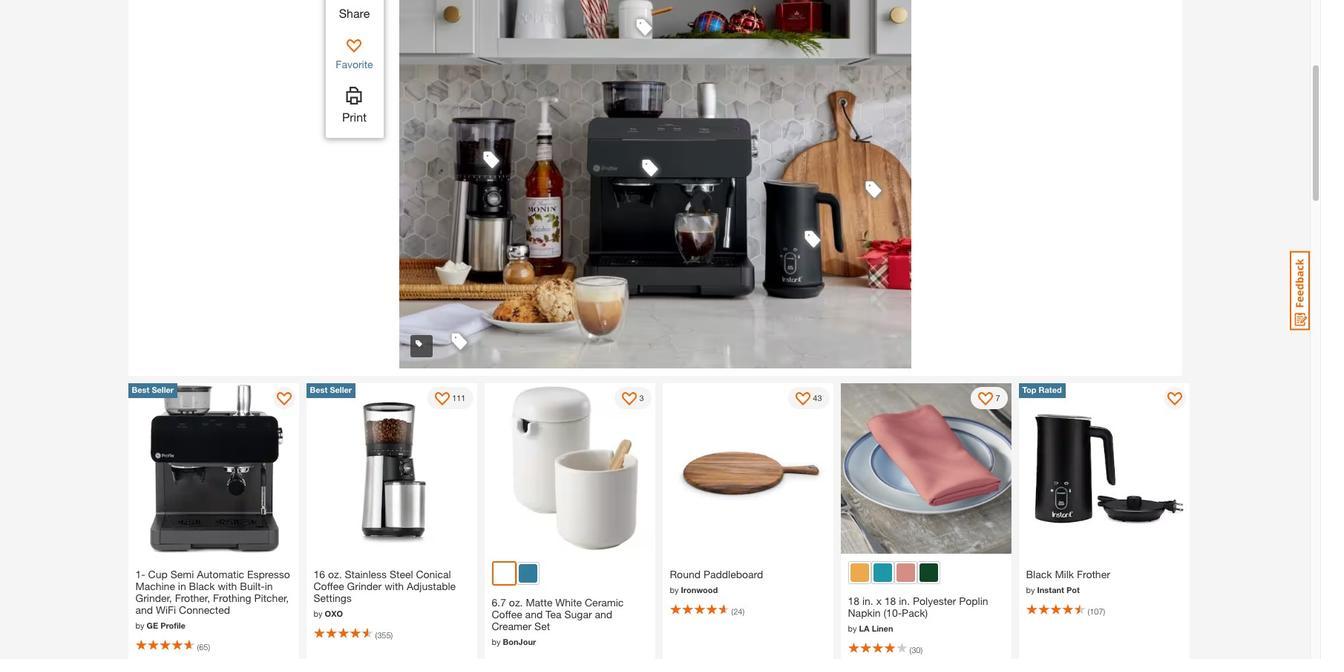 Task type: describe. For each thing, give the bounding box(es) containing it.
settings
[[314, 592, 352, 605]]

round paddleboard by ironwood
[[670, 569, 763, 595]]

by inside 16 oz. stainless steel conical coffee grinder with adjustable settings by oxo
[[314, 610, 323, 619]]

stainless
[[345, 569, 387, 581]]

seller for cup
[[152, 385, 174, 395]]

355
[[377, 631, 391, 640]]

background image
[[399, 0, 911, 369]]

( for by
[[1088, 607, 1090, 617]]

ceramic
[[585, 597, 624, 610]]

24
[[734, 607, 743, 617]]

grinder
[[347, 581, 382, 593]]

coffee for 16
[[314, 581, 344, 593]]

) for stainless
[[391, 631, 393, 640]]

( 24 )
[[732, 607, 745, 617]]

and inside 1- cup semi automatic espresso machine in black with built-in grinder, frother, frothing pitcher, and wifi connected by ge profile
[[135, 604, 153, 617]]

) for by
[[743, 607, 745, 617]]

7
[[996, 393, 1000, 403]]

7 button
[[971, 388, 1008, 410]]

gold image
[[850, 564, 869, 583]]

3
[[639, 393, 644, 403]]

display image inside 7 dropdown button
[[979, 393, 994, 408]]

1 horizontal spatial and
[[525, 609, 543, 621]]

icon image
[[410, 336, 422, 347]]

top rated
[[1023, 385, 1062, 395]]

pack)
[[902, 607, 928, 620]]

semi
[[171, 569, 194, 581]]

ironwood
[[681, 586, 718, 595]]

frother
[[1077, 569, 1110, 581]]

43 button
[[789, 388, 830, 410]]

steel
[[390, 569, 413, 581]]

pot
[[1067, 586, 1080, 595]]

connected
[[179, 604, 230, 617]]

built-
[[240, 581, 265, 593]]

30
[[912, 646, 921, 655]]

best seller for oz.
[[310, 385, 352, 395]]

white image
[[495, 565, 513, 584]]

round paddleboard image
[[663, 384, 833, 555]]

black inside 1- cup semi automatic espresso machine in black with built-in grinder, frother, frothing pitcher, and wifi connected by ge profile
[[189, 581, 215, 593]]

with inside 16 oz. stainless steel conical coffee grinder with adjustable settings by oxo
[[385, 581, 404, 593]]

by inside the 6.7 oz. matte white ceramic coffee and tea sugar and creamer set by bonjour
[[492, 638, 501, 647]]

best seller for cup
[[132, 385, 174, 395]]

18 in. x 18 in.  polyester poplin napkin (10-pack) by la linen
[[848, 595, 989, 634]]

111
[[452, 393, 466, 403]]

instant
[[1038, 586, 1064, 595]]

napkin
[[848, 607, 881, 620]]

oz. for 6.7
[[509, 597, 523, 610]]

machine
[[135, 581, 175, 593]]

bonjour
[[503, 638, 536, 647]]

311418525 image
[[632, 15, 656, 39]]

1 display image from the left
[[277, 393, 291, 408]]

frothing
[[213, 592, 251, 605]]

feedback link image
[[1290, 251, 1310, 331]]

oxo
[[325, 610, 343, 619]]

306634817 image
[[479, 148, 503, 172]]

favorite
[[336, 58, 373, 71]]

16 oz. stainless steel conical coffee grinder with adjustable settings image
[[306, 384, 477, 555]]

318242529 image
[[801, 227, 825, 251]]

304827695 image
[[448, 330, 472, 353]]

with inside 1- cup semi automatic espresso machine in black with built-in grinder, frother, frothing pitcher, and wifi connected by ge profile
[[218, 581, 237, 593]]

18 in. x 18 in.  polyester poplin napkin (10-pack) link
[[848, 592, 1004, 624]]

best for 1-
[[132, 385, 149, 395]]

black milk frother image
[[1019, 384, 1190, 555]]

18 in. x 18 in.  polyester poplin napkin (10-pack) image
[[841, 384, 1012, 555]]

1-
[[135, 569, 145, 581]]

6.7 oz. matte white ceramic coffee and tea sugar and creamer set image
[[484, 384, 655, 555]]

espresso
[[247, 569, 290, 581]]

by inside round paddleboard by ironwood
[[670, 586, 679, 595]]

cup
[[148, 569, 168, 581]]

matte
[[526, 597, 553, 610]]



Task type: vqa. For each thing, say whether or not it's contained in the screenshot.
CHROME in 'Eviva Sax 60 in. W x 30 in. H Framed Rectangular Bathroom Vanity Mirror in Brushed Chrome'
no



Task type: locate. For each thing, give the bounding box(es) containing it.
1 horizontal spatial display image
[[796, 393, 811, 408]]

0 horizontal spatial in
[[178, 581, 186, 593]]

0 horizontal spatial display image
[[435, 393, 450, 408]]

white
[[556, 597, 582, 610]]

0 horizontal spatial best
[[132, 385, 149, 395]]

3 display image from the left
[[979, 393, 994, 408]]

0 vertical spatial oz.
[[328, 569, 342, 581]]

( down black milk frother by instant pot at right bottom
[[1088, 607, 1090, 617]]

6.7
[[492, 597, 506, 610]]

polyester
[[913, 595, 956, 608]]

by left instant
[[1026, 586, 1035, 595]]

oz. inside the 6.7 oz. matte white ceramic coffee and tea sugar and creamer set by bonjour
[[509, 597, 523, 610]]

111 button
[[428, 388, 473, 410]]

display image for 111
[[435, 393, 450, 408]]

3 button
[[615, 388, 651, 410]]

dusty rose image
[[896, 564, 915, 583]]

coffee up bonjour
[[492, 609, 522, 621]]

tea
[[546, 609, 562, 621]]

and left tea
[[525, 609, 543, 621]]

1 horizontal spatial best
[[310, 385, 328, 395]]

pitcher,
[[254, 592, 289, 605]]

( down 16 oz. stainless steel conical coffee grinder with adjustable settings by oxo
[[375, 631, 377, 640]]

1 horizontal spatial in
[[265, 581, 273, 593]]

creamer
[[492, 621, 532, 633]]

favorite button
[[336, 34, 373, 72]]

0 horizontal spatial black
[[189, 581, 215, 593]]

by left la
[[848, 624, 857, 634]]

2 best from the left
[[310, 385, 328, 395]]

0 horizontal spatial in.
[[863, 595, 874, 608]]

grinder,
[[135, 592, 172, 605]]

1 18 from the left
[[848, 595, 860, 608]]

dark turquoise image
[[873, 564, 892, 583]]

301837785 image
[[862, 177, 886, 201]]

print button
[[330, 84, 379, 126]]

) down the black milk frother link
[[1104, 607, 1106, 617]]

(10-
[[884, 607, 902, 620]]

2 display image from the left
[[796, 393, 811, 408]]

and up ge
[[135, 604, 153, 617]]

1 vertical spatial oz.
[[509, 597, 523, 610]]

18 left 'x'
[[848, 595, 860, 608]]

2 with from the left
[[385, 581, 404, 593]]

linen
[[872, 624, 893, 634]]

18 right 'x'
[[885, 595, 896, 608]]

( 107 )
[[1088, 607, 1106, 617]]

1 horizontal spatial coffee
[[492, 609, 522, 621]]

2 horizontal spatial and
[[595, 609, 613, 621]]

with left built-
[[218, 581, 237, 593]]

display image
[[277, 393, 291, 408], [622, 393, 637, 408], [979, 393, 994, 408], [1167, 393, 1182, 408]]

0 horizontal spatial coffee
[[314, 581, 344, 593]]

1 horizontal spatial oz.
[[509, 597, 523, 610]]

with right grinder
[[385, 581, 404, 593]]

in
[[178, 581, 186, 593], [265, 581, 273, 593]]

1 horizontal spatial in.
[[899, 595, 910, 608]]

65
[[199, 643, 208, 652]]

set
[[535, 621, 550, 633]]

by down round on the right bottom
[[670, 586, 679, 595]]

( down connected at the left bottom
[[197, 643, 199, 652]]

1- cup semi automatic espresso machine in black with built-in grinder, frother, frothing pitcher, and wifi connected image
[[128, 384, 299, 555]]

1- cup semi automatic espresso machine in black with built-in grinder, frother, frothing pitcher, and wifi connected link
[[135, 566, 291, 621]]

( 65 )
[[197, 643, 210, 652]]

2 best seller from the left
[[310, 385, 352, 395]]

0 horizontal spatial best seller
[[132, 385, 174, 395]]

) for frother
[[1104, 607, 1106, 617]]

1 best from the left
[[132, 385, 149, 395]]

black inside black milk frother by instant pot
[[1026, 569, 1052, 581]]

1 horizontal spatial 18
[[885, 595, 896, 608]]

display image inside 111 "dropdown button"
[[435, 393, 450, 408]]

) for semi
[[208, 643, 210, 652]]

16 oz. stainless steel conical coffee grinder with adjustable settings link
[[314, 566, 470, 609]]

0 horizontal spatial 18
[[848, 595, 860, 608]]

2 in. from the left
[[899, 595, 910, 608]]

hunter green image
[[919, 564, 938, 583]]

best
[[132, 385, 149, 395], [310, 385, 328, 395]]

by
[[670, 586, 679, 595], [1026, 586, 1035, 595], [314, 610, 323, 619], [135, 621, 144, 631], [848, 624, 857, 634], [492, 638, 501, 647]]

coffee up oxo
[[314, 581, 344, 593]]

( 30 )
[[910, 646, 923, 655]]

profile
[[160, 621, 186, 631]]

107
[[1090, 607, 1104, 617]]

black milk frother by instant pot
[[1026, 569, 1110, 595]]

sugar
[[565, 609, 592, 621]]

coffee inside 16 oz. stainless steel conical coffee grinder with adjustable settings by oxo
[[314, 581, 344, 593]]

1- cup semi automatic espresso machine in black with built-in grinder, frother, frothing pitcher, and wifi connected by ge profile
[[135, 569, 290, 631]]

round paddleboard link
[[670, 566, 826, 585]]

(
[[732, 607, 734, 617], [1088, 607, 1090, 617], [375, 631, 377, 640], [197, 643, 199, 652], [910, 646, 912, 655]]

x
[[876, 595, 882, 608]]

) down connected at the left bottom
[[208, 643, 210, 652]]

43
[[813, 393, 822, 403]]

1 in from the left
[[178, 581, 186, 593]]

2 18 from the left
[[885, 595, 896, 608]]

) down 18 in. x 18 in.  polyester poplin napkin (10-pack) by la linen
[[921, 646, 923, 655]]

paddleboard
[[704, 569, 763, 581]]

oz. for 16
[[328, 569, 342, 581]]

( 355 )
[[375, 631, 393, 640]]

adjustable
[[407, 581, 456, 593]]

18
[[848, 595, 860, 608], [885, 595, 896, 608]]

2 seller from the left
[[330, 385, 352, 395]]

display image inside 43 dropdown button
[[796, 393, 811, 408]]

share
[[339, 6, 370, 20]]

( down 18 in. x 18 in.  polyester poplin napkin (10-pack) by la linen
[[910, 646, 912, 655]]

1 horizontal spatial black
[[1026, 569, 1052, 581]]

poplin
[[959, 595, 989, 608]]

la
[[859, 624, 870, 634]]

16 oz. stainless steel conical coffee grinder with adjustable settings by oxo
[[314, 569, 456, 619]]

ge
[[147, 621, 158, 631]]

top
[[1023, 385, 1037, 395]]

best seller
[[132, 385, 174, 395], [310, 385, 352, 395]]

with
[[218, 581, 237, 593], [385, 581, 404, 593]]

( for automatic
[[197, 643, 199, 652]]

1 horizontal spatial with
[[385, 581, 404, 593]]

coffee
[[314, 581, 344, 593], [492, 609, 522, 621]]

1 display image from the left
[[435, 393, 450, 408]]

display image left 111
[[435, 393, 450, 408]]

rated
[[1039, 385, 1062, 395]]

display image left 43
[[796, 393, 811, 408]]

1 best seller from the left
[[132, 385, 174, 395]]

oz.
[[328, 569, 342, 581], [509, 597, 523, 610]]

0 horizontal spatial with
[[218, 581, 237, 593]]

) down round paddleboard link
[[743, 607, 745, 617]]

by inside 1- cup semi automatic espresso machine in black with built-in grinder, frother, frothing pitcher, and wifi connected by ge profile
[[135, 621, 144, 631]]

coffee inside the 6.7 oz. matte white ceramic coffee and tea sugar and creamer set by bonjour
[[492, 609, 522, 621]]

by inside black milk frother by instant pot
[[1026, 586, 1035, 595]]

6.7 oz. matte white ceramic coffee and tea sugar and creamer set link
[[492, 594, 648, 637]]

wifi
[[156, 604, 176, 617]]

coffee for 6.7
[[492, 609, 522, 621]]

321669507 image
[[638, 156, 662, 180]]

milk
[[1055, 569, 1074, 581]]

6.7 oz. matte white ceramic coffee and tea sugar and creamer set by bonjour
[[492, 597, 624, 647]]

1 horizontal spatial seller
[[330, 385, 352, 395]]

oz. right 16
[[328, 569, 342, 581]]

( down round paddleboard by ironwood at the right bottom
[[732, 607, 734, 617]]

conical
[[416, 569, 451, 581]]

by inside 18 in. x 18 in.  polyester poplin napkin (10-pack) by la linen
[[848, 624, 857, 634]]

1 horizontal spatial best seller
[[310, 385, 352, 395]]

automatic
[[197, 569, 244, 581]]

2 display image from the left
[[622, 393, 637, 408]]

best for 16
[[310, 385, 328, 395]]

oz. inside 16 oz. stainless steel conical coffee grinder with adjustable settings by oxo
[[328, 569, 342, 581]]

black milk frother link
[[1026, 566, 1182, 585]]

display image
[[435, 393, 450, 408], [796, 393, 811, 408]]

display image for 43
[[796, 393, 811, 408]]

1 in. from the left
[[863, 595, 874, 608]]

( for ironwood
[[732, 607, 734, 617]]

round
[[670, 569, 701, 581]]

in. left 'x'
[[863, 595, 874, 608]]

4 display image from the left
[[1167, 393, 1182, 408]]

and
[[135, 604, 153, 617], [525, 609, 543, 621], [595, 609, 613, 621]]

0 horizontal spatial seller
[[152, 385, 174, 395]]

by down "creamer"
[[492, 638, 501, 647]]

16
[[314, 569, 325, 581]]

in.
[[863, 595, 874, 608], [899, 595, 910, 608]]

black
[[1026, 569, 1052, 581], [189, 581, 215, 593]]

share button
[[327, 0, 382, 22]]

display image inside 3 dropdown button
[[622, 393, 637, 408]]

blue image
[[519, 565, 537, 584]]

2 in from the left
[[265, 581, 273, 593]]

( for steel
[[375, 631, 377, 640]]

0 vertical spatial coffee
[[314, 581, 344, 593]]

1 with from the left
[[218, 581, 237, 593]]

seller for oz.
[[330, 385, 352, 395]]

)
[[743, 607, 745, 617], [1104, 607, 1106, 617], [391, 631, 393, 640], [208, 643, 210, 652], [921, 646, 923, 655]]

0 horizontal spatial and
[[135, 604, 153, 617]]

frother,
[[175, 592, 210, 605]]

1 seller from the left
[[152, 385, 174, 395]]

and right sugar
[[595, 609, 613, 621]]

in right machine
[[178, 581, 186, 593]]

oz. right 6.7
[[509, 597, 523, 610]]

0 horizontal spatial oz.
[[328, 569, 342, 581]]

1 vertical spatial coffee
[[492, 609, 522, 621]]

in right frothing
[[265, 581, 273, 593]]

by left oxo
[[314, 610, 323, 619]]

in. right 'x'
[[899, 595, 910, 608]]

) down 16 oz. stainless steel conical coffee grinder with adjustable settings by oxo
[[391, 631, 393, 640]]

seller
[[152, 385, 174, 395], [330, 385, 352, 395]]

print
[[342, 110, 367, 124]]

by left ge
[[135, 621, 144, 631]]



